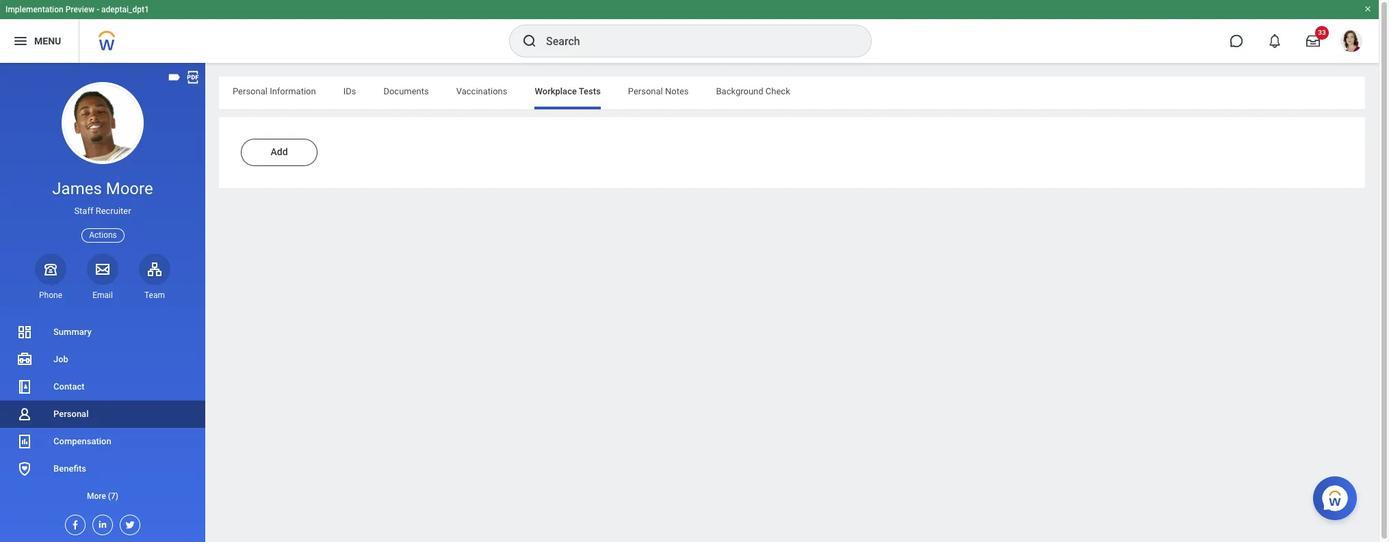 Task type: locate. For each thing, give the bounding box(es) containing it.
personal link
[[0, 401, 205, 429]]

personal information
[[233, 86, 316, 97]]

email
[[93, 291, 113, 300]]

1 horizontal spatial personal
[[233, 86, 268, 97]]

personal for personal information
[[233, 86, 268, 97]]

personal
[[233, 86, 268, 97], [628, 86, 663, 97], [53, 409, 89, 420]]

recruiter
[[96, 206, 131, 216]]

summary image
[[16, 324, 33, 341]]

implementation
[[5, 5, 63, 14]]

Search Workday  search field
[[546, 26, 843, 56]]

preview
[[65, 5, 95, 14]]

compensation
[[53, 437, 111, 447]]

compensation link
[[0, 429, 205, 456]]

2 horizontal spatial personal
[[628, 86, 663, 97]]

phone image
[[41, 261, 60, 278]]

tab list
[[219, 77, 1366, 110]]

33
[[1319, 29, 1326, 36]]

team
[[144, 291, 165, 300]]

more
[[87, 492, 106, 502]]

tab list containing personal information
[[219, 77, 1366, 110]]

personal left the notes
[[628, 86, 663, 97]]

summary link
[[0, 319, 205, 346]]

actions
[[89, 230, 117, 240]]

personal image
[[16, 407, 33, 423]]

james moore
[[52, 179, 153, 199]]

personal left information
[[233, 86, 268, 97]]

list
[[0, 319, 205, 511]]

team link
[[139, 254, 170, 301]]

-
[[97, 5, 99, 14]]

check
[[766, 86, 790, 97]]

mail image
[[94, 261, 111, 278]]

more (7)
[[87, 492, 118, 502]]

benefits image
[[16, 461, 33, 478]]

contact image
[[16, 379, 33, 396]]

team james moore element
[[139, 290, 170, 301]]

notes
[[665, 86, 689, 97]]

actions button
[[82, 228, 124, 243]]

summary
[[53, 327, 92, 337]]

phone james moore element
[[35, 290, 66, 301]]

tests
[[579, 86, 601, 97]]

ids
[[343, 86, 356, 97]]

email james moore element
[[87, 290, 118, 301]]

email button
[[87, 254, 118, 301]]

background
[[716, 86, 764, 97]]

profile logan mcneil image
[[1341, 30, 1363, 55]]

navigation pane region
[[0, 63, 205, 543]]

facebook image
[[66, 516, 81, 531]]

background check
[[716, 86, 790, 97]]

view team image
[[146, 261, 163, 278]]

justify image
[[12, 33, 29, 49]]

twitter image
[[120, 516, 136, 531]]

0 horizontal spatial personal
[[53, 409, 89, 420]]

personal down the contact at left
[[53, 409, 89, 420]]

job image
[[16, 352, 33, 368]]

job
[[53, 355, 68, 365]]

(7)
[[108, 492, 118, 502]]



Task type: vqa. For each thing, say whether or not it's contained in the screenshot.
mail IMAGE
yes



Task type: describe. For each thing, give the bounding box(es) containing it.
menu button
[[0, 19, 79, 63]]

staff
[[74, 206, 93, 216]]

view printable version (pdf) image
[[186, 70, 201, 85]]

more (7) button
[[0, 489, 205, 505]]

implementation preview -   adeptai_dpt1
[[5, 5, 149, 14]]

more (7) button
[[0, 483, 205, 511]]

moore
[[106, 179, 153, 199]]

phone
[[39, 291, 62, 300]]

search image
[[522, 33, 538, 49]]

33 button
[[1299, 26, 1329, 56]]

add
[[271, 146, 288, 157]]

add button
[[241, 139, 318, 166]]

documents
[[384, 86, 429, 97]]

phone button
[[35, 254, 66, 301]]

contact link
[[0, 374, 205, 401]]

job link
[[0, 346, 205, 374]]

compensation image
[[16, 434, 33, 450]]

james
[[52, 179, 102, 199]]

benefits
[[53, 464, 86, 474]]

tag image
[[167, 70, 182, 85]]

menu
[[34, 35, 61, 46]]

vaccinations
[[456, 86, 508, 97]]

inbox large image
[[1307, 34, 1320, 48]]

workplace tests
[[535, 86, 601, 97]]

personal for personal notes
[[628, 86, 663, 97]]

personal inside 'link'
[[53, 409, 89, 420]]

close environment banner image
[[1364, 5, 1372, 13]]

workplace
[[535, 86, 577, 97]]

list containing summary
[[0, 319, 205, 511]]

menu banner
[[0, 0, 1379, 63]]

contact
[[53, 382, 85, 392]]

information
[[270, 86, 316, 97]]

staff recruiter
[[74, 206, 131, 216]]

personal notes
[[628, 86, 689, 97]]

benefits link
[[0, 456, 205, 483]]

adeptai_dpt1
[[101, 5, 149, 14]]

linkedin image
[[93, 516, 108, 531]]

notifications large image
[[1268, 34, 1282, 48]]



